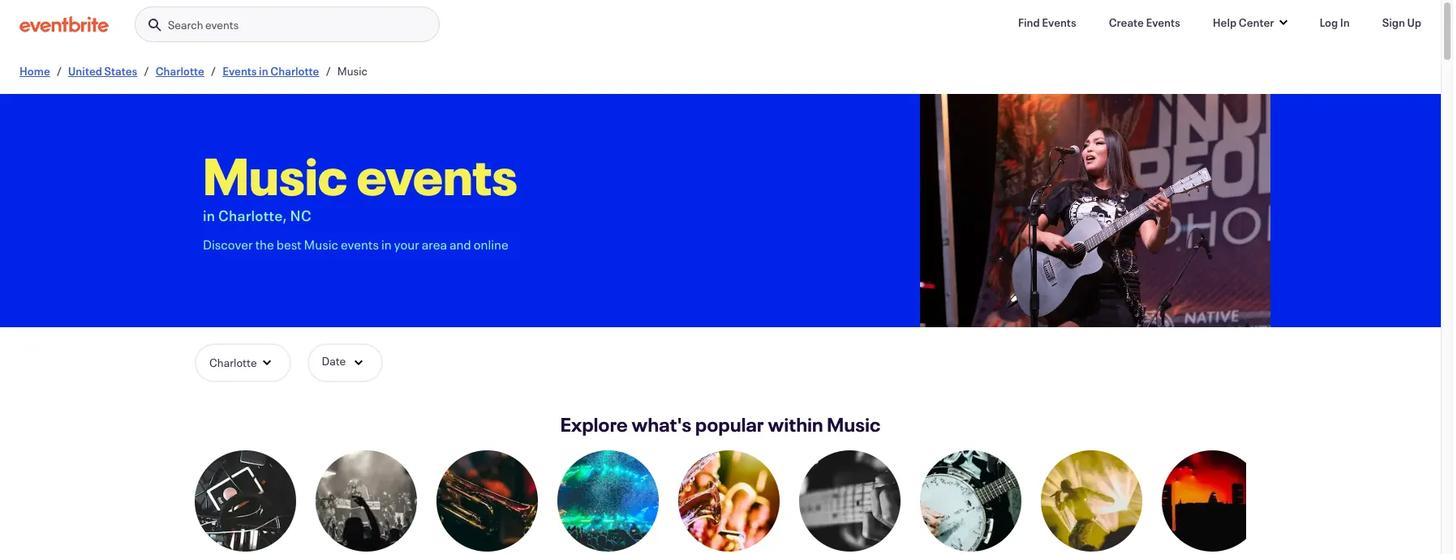 Task type: vqa. For each thing, say whether or not it's contained in the screenshot.
home LINK
yes



Task type: describe. For each thing, give the bounding box(es) containing it.
events for music
[[357, 141, 518, 209]]

music down search events "button"
[[337, 63, 367, 79]]

date
[[322, 354, 346, 369]]

0 horizontal spatial events
[[222, 63, 257, 79]]

home / united states / charlotte / events in charlotte / music
[[19, 63, 367, 79]]

1 / from the left
[[57, 63, 62, 79]]

charlotte button
[[195, 344, 291, 383]]

charlotte inside button
[[209, 355, 257, 371]]

sign up link
[[1369, 6, 1435, 39]]

home
[[19, 63, 50, 79]]

1 horizontal spatial in
[[259, 63, 268, 79]]

eventbrite image
[[19, 16, 109, 32]]

charlotte link
[[156, 63, 204, 79]]

united
[[68, 63, 102, 79]]

best
[[276, 236, 302, 253]]

explore
[[560, 412, 628, 438]]

log in link
[[1307, 6, 1363, 39]]

popular
[[695, 412, 764, 438]]

sign up
[[1382, 15, 1422, 30]]

events for create events
[[1146, 15, 1180, 30]]

sign
[[1382, 15, 1405, 30]]

what's
[[632, 412, 692, 438]]

up
[[1407, 15, 1422, 30]]

discover
[[203, 236, 253, 253]]

states
[[104, 63, 137, 79]]

within
[[768, 412, 823, 438]]

the
[[255, 236, 274, 253]]

2 horizontal spatial charlotte
[[270, 63, 319, 79]]

2 / from the left
[[144, 63, 149, 79]]

events in charlotte link
[[222, 63, 319, 79]]

log
[[1320, 15, 1338, 30]]

create
[[1109, 15, 1144, 30]]

music inside music events in charlotte, nc
[[203, 141, 347, 209]]

online
[[474, 236, 508, 253]]



Task type: locate. For each thing, give the bounding box(es) containing it.
help
[[1213, 15, 1237, 30]]

find
[[1018, 15, 1040, 30]]

events left your
[[341, 236, 379, 253]]

2 horizontal spatial in
[[381, 236, 392, 253]]

music right within
[[827, 412, 881, 438]]

in up discover
[[203, 206, 215, 226]]

explore what's popular within music
[[560, 412, 881, 438]]

0 vertical spatial events
[[205, 17, 239, 32]]

events inside music events in charlotte, nc
[[357, 141, 518, 209]]

events for search
[[205, 17, 239, 32]]

/ right home
[[57, 63, 62, 79]]

help center
[[1213, 15, 1274, 30]]

events right create
[[1146, 15, 1180, 30]]

/ right events in charlotte link
[[326, 63, 331, 79]]

search events button
[[135, 6, 440, 43]]

3 / from the left
[[211, 63, 216, 79]]

home link
[[19, 63, 50, 79]]

log in
[[1320, 15, 1350, 30]]

0 vertical spatial in
[[259, 63, 268, 79]]

music right best
[[304, 236, 338, 253]]

in down search events "button"
[[259, 63, 268, 79]]

charlotte
[[156, 63, 204, 79], [270, 63, 319, 79], [209, 355, 257, 371]]

1 horizontal spatial events
[[1042, 15, 1076, 30]]

create events
[[1109, 15, 1180, 30]]

/ right states
[[144, 63, 149, 79]]

music up the
[[203, 141, 347, 209]]

area
[[422, 236, 447, 253]]

in inside music events in charlotte, nc
[[203, 206, 215, 226]]

nc
[[290, 206, 311, 226]]

1 vertical spatial events
[[357, 141, 518, 209]]

music events in charlotte, nc
[[203, 141, 518, 226]]

0 horizontal spatial charlotte
[[156, 63, 204, 79]]

and
[[449, 236, 471, 253]]

united states link
[[68, 63, 137, 79]]

in left your
[[381, 236, 392, 253]]

search
[[168, 17, 203, 32]]

create events link
[[1096, 6, 1193, 39]]

2 vertical spatial in
[[381, 236, 392, 253]]

2 horizontal spatial events
[[1146, 15, 1180, 30]]

search events
[[168, 17, 239, 32]]

2 vertical spatial events
[[341, 236, 379, 253]]

events inside "button"
[[205, 17, 239, 32]]

find events link
[[1005, 6, 1089, 39]]

/
[[57, 63, 62, 79], [144, 63, 149, 79], [211, 63, 216, 79], [326, 63, 331, 79]]

1 vertical spatial in
[[203, 206, 215, 226]]

charlotte,
[[218, 206, 287, 226]]

0 horizontal spatial in
[[203, 206, 215, 226]]

/ right charlotte link
[[211, 63, 216, 79]]

4 / from the left
[[326, 63, 331, 79]]

events for find events
[[1042, 15, 1076, 30]]

center
[[1239, 15, 1274, 30]]

discover the best music events in your area and online
[[203, 236, 508, 253]]

find events
[[1018, 15, 1076, 30]]

1 horizontal spatial charlotte
[[209, 355, 257, 371]]

your
[[394, 236, 419, 253]]

in
[[1340, 15, 1350, 30]]

events inside find events link
[[1042, 15, 1076, 30]]

events
[[1042, 15, 1076, 30], [1146, 15, 1180, 30], [222, 63, 257, 79]]

events right 'find'
[[1042, 15, 1076, 30]]

events down search events
[[222, 63, 257, 79]]

in
[[259, 63, 268, 79], [203, 206, 215, 226], [381, 236, 392, 253]]

date button
[[307, 344, 383, 383]]

music
[[337, 63, 367, 79], [203, 141, 347, 209], [304, 236, 338, 253], [827, 412, 881, 438]]

events inside create events link
[[1146, 15, 1180, 30]]

events right search on the left top of the page
[[205, 17, 239, 32]]

events up area
[[357, 141, 518, 209]]

events
[[205, 17, 239, 32], [357, 141, 518, 209], [341, 236, 379, 253]]

[object object] image
[[920, 94, 1271, 328]]



